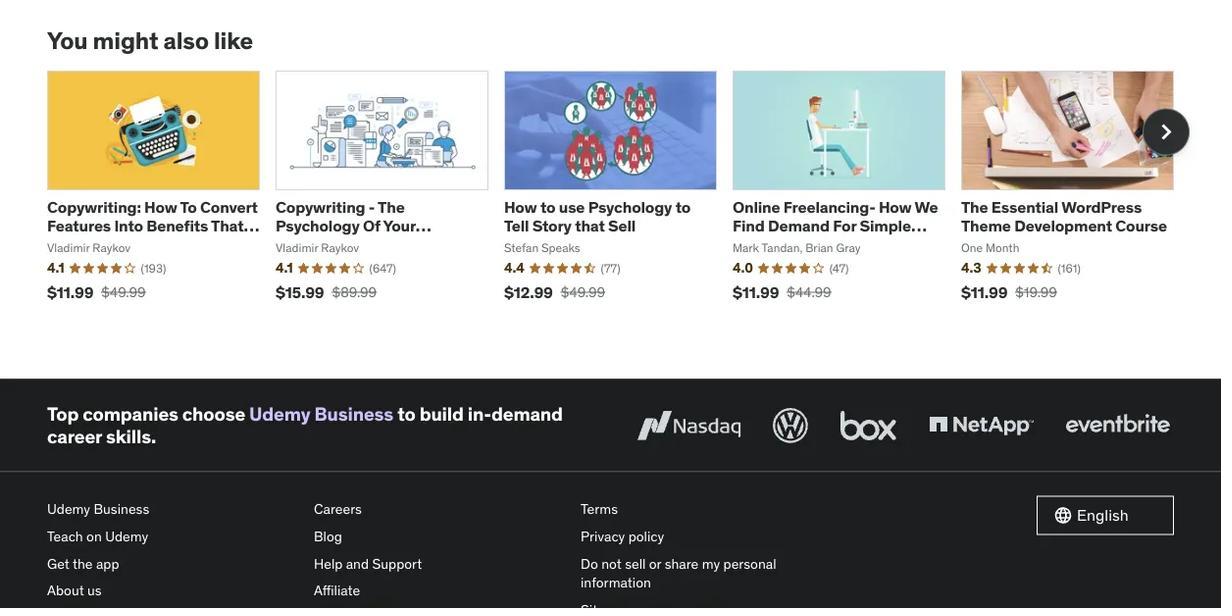 Task type: locate. For each thing, give the bounding box(es) containing it.
udemy up teach
[[47, 501, 90, 518]]

wordpress
[[1062, 197, 1142, 217]]

psychology for that
[[588, 197, 672, 217]]

services
[[733, 235, 796, 255]]

teach on udemy link
[[47, 523, 298, 550]]

0 horizontal spatial how
[[144, 197, 177, 217]]

skills.
[[106, 425, 156, 448]]

to left build
[[398, 402, 416, 426]]

freelancing-
[[784, 197, 876, 217]]

sell for features
[[47, 235, 75, 255]]

the inside the essential wordpress theme development course
[[962, 197, 989, 217]]

to left use
[[541, 197, 556, 217]]

0 horizontal spatial business
[[94, 501, 149, 518]]

how left to
[[144, 197, 177, 217]]

affiliate link
[[314, 577, 565, 604]]

the essential wordpress theme development course
[[962, 197, 1168, 236]]

next image
[[1151, 116, 1182, 148]]

psychology left of
[[276, 216, 360, 236]]

0 horizontal spatial psychology
[[276, 216, 360, 236]]

psychology inside copywriting - the psychology of your irresistible offer
[[276, 216, 360, 236]]

1 horizontal spatial how
[[504, 197, 537, 217]]

eventbrite image
[[1062, 404, 1175, 447]]

to inside to build in-demand career skills.
[[398, 402, 416, 426]]

1 vertical spatial business
[[94, 501, 149, 518]]

help and support link
[[314, 550, 565, 577]]

course
[[1116, 216, 1168, 236]]

of
[[363, 216, 380, 236]]

privacy
[[581, 528, 625, 545]]

how left 'we'
[[879, 197, 912, 217]]

us
[[87, 582, 102, 599]]

udemy business teach on udemy get the app about us
[[47, 501, 149, 599]]

0 horizontal spatial to
[[398, 402, 416, 426]]

business left build
[[315, 402, 394, 426]]

udemy business link up careers at left
[[249, 402, 394, 426]]

sell inside copywriting: how to convert features into benefits that sell
[[47, 235, 75, 255]]

box image
[[836, 404, 902, 447]]

sell for to
[[608, 216, 636, 236]]

udemy business link up "get the app" link
[[47, 496, 298, 523]]

udemy right on
[[105, 528, 148, 545]]

to left find
[[676, 197, 691, 217]]

how left use
[[504, 197, 537, 217]]

into
[[114, 216, 143, 236]]

netapp image
[[925, 404, 1038, 447]]

sell
[[608, 216, 636, 236], [47, 235, 75, 255]]

0 horizontal spatial sell
[[47, 235, 75, 255]]

1 vertical spatial udemy
[[47, 501, 90, 518]]

1 how from the left
[[144, 197, 177, 217]]

copywriting - the psychology of your irresistible offer link
[[276, 197, 431, 255]]

careers blog help and support affiliate
[[314, 501, 422, 599]]

udemy
[[249, 402, 311, 426], [47, 501, 90, 518], [105, 528, 148, 545]]

to
[[541, 197, 556, 217], [676, 197, 691, 217], [398, 402, 416, 426]]

2 horizontal spatial how
[[879, 197, 912, 217]]

offer
[[357, 235, 396, 255]]

the right 'we'
[[962, 197, 989, 217]]

business up on
[[94, 501, 149, 518]]

-
[[369, 197, 375, 217]]

privacy policy link
[[581, 523, 832, 550]]

3 how from the left
[[879, 197, 912, 217]]

sell down 'copywriting:'
[[47, 235, 75, 255]]

not
[[602, 555, 622, 572]]

1 the from the left
[[378, 197, 405, 217]]

tell
[[504, 216, 529, 236]]

the inside copywriting - the psychology of your irresistible offer
[[378, 197, 405, 217]]

0 horizontal spatial the
[[378, 197, 405, 217]]

1 horizontal spatial udemy
[[105, 528, 148, 545]]

0 horizontal spatial udemy
[[47, 501, 90, 518]]

top companies choose udemy business
[[47, 402, 394, 426]]

copywriting: how to convert features into benefits that sell link
[[47, 197, 260, 255]]

1 horizontal spatial business
[[315, 402, 394, 426]]

2 horizontal spatial to
[[676, 197, 691, 217]]

online
[[733, 197, 781, 217]]

development
[[1015, 216, 1113, 236]]

english button
[[1037, 496, 1175, 535]]

get the app link
[[47, 550, 298, 577]]

2 how from the left
[[504, 197, 537, 217]]

essential
[[992, 197, 1059, 217]]

theme
[[962, 216, 1011, 236]]

that
[[575, 216, 605, 236]]

information
[[581, 574, 651, 592]]

my
[[702, 555, 720, 572]]

nasdaq image
[[633, 404, 746, 447]]

sell inside how to use psychology to tell story that sell
[[608, 216, 636, 236]]

1 horizontal spatial sell
[[608, 216, 636, 236]]

about us link
[[47, 577, 298, 604]]

psychology right use
[[588, 197, 672, 217]]

features
[[47, 216, 111, 236]]

blog link
[[314, 523, 565, 550]]

that
[[211, 216, 244, 236]]

online freelancing- how we find demand for simple services
[[733, 197, 939, 255]]

1 horizontal spatial to
[[541, 197, 556, 217]]

to build in-demand career skills.
[[47, 402, 563, 448]]

udemy right choose
[[249, 402, 311, 426]]

copywriting - the psychology of your irresistible offer
[[276, 197, 416, 255]]

psychology
[[588, 197, 672, 217], [276, 216, 360, 236]]

business
[[315, 402, 394, 426], [94, 501, 149, 518]]

how
[[144, 197, 177, 217], [504, 197, 537, 217], [879, 197, 912, 217]]

2 horizontal spatial udemy
[[249, 402, 311, 426]]

psychology for offer
[[276, 216, 360, 236]]

to
[[180, 197, 197, 217]]

1 horizontal spatial psychology
[[588, 197, 672, 217]]

2 the from the left
[[962, 197, 989, 217]]

the
[[378, 197, 405, 217], [962, 197, 989, 217]]

2 vertical spatial udemy
[[105, 528, 148, 545]]

terms link
[[581, 496, 832, 523]]

blog
[[314, 528, 342, 545]]

and
[[346, 555, 369, 572]]

terms privacy policy do not sell or share my personal information
[[581, 501, 777, 592]]

psychology inside how to use psychology to tell story that sell
[[588, 197, 672, 217]]

1 horizontal spatial the
[[962, 197, 989, 217]]

the right -
[[378, 197, 405, 217]]

copywriting
[[276, 197, 365, 217]]

sell right that
[[608, 216, 636, 236]]

copywriting:
[[47, 197, 141, 217]]

how inside copywriting: how to convert features into benefits that sell
[[144, 197, 177, 217]]



Task type: vqa. For each thing, say whether or not it's contained in the screenshot.
choose
yes



Task type: describe. For each thing, give the bounding box(es) containing it.
find
[[733, 216, 765, 236]]

your
[[383, 216, 416, 236]]

demand
[[768, 216, 830, 236]]

or
[[649, 555, 662, 572]]

help
[[314, 555, 343, 572]]

volkswagen image
[[769, 404, 812, 447]]

the essential wordpress theme development course link
[[962, 197, 1168, 236]]

do
[[581, 555, 598, 572]]

how inside how to use psychology to tell story that sell
[[504, 197, 537, 217]]

benefits
[[146, 216, 208, 236]]

use
[[559, 197, 585, 217]]

for
[[833, 216, 857, 236]]

how inside online freelancing- how we find demand for simple services
[[879, 197, 912, 217]]

like
[[214, 26, 253, 55]]

careers
[[314, 501, 362, 518]]

carousel element
[[47, 71, 1190, 316]]

sell
[[625, 555, 646, 572]]

build
[[420, 402, 464, 426]]

1 vertical spatial udemy business link
[[47, 496, 298, 523]]

how to use psychology to tell story that sell
[[504, 197, 691, 236]]

support
[[372, 555, 422, 572]]

teach
[[47, 528, 83, 545]]

about
[[47, 582, 84, 599]]

0 vertical spatial business
[[315, 402, 394, 426]]

affiliate
[[314, 582, 360, 599]]

copywriting: how to convert features into benefits that sell
[[47, 197, 258, 255]]

small image
[[1054, 506, 1073, 526]]

personal
[[724, 555, 777, 572]]

get
[[47, 555, 70, 572]]

you might also like
[[47, 26, 253, 55]]

terms
[[581, 501, 618, 518]]

simple
[[860, 216, 911, 236]]

demand
[[492, 402, 563, 426]]

in-
[[468, 402, 492, 426]]

app
[[96, 555, 119, 572]]

companies
[[83, 402, 178, 426]]

online freelancing- how we find demand for simple services link
[[733, 197, 939, 255]]

how to use psychology to tell story that sell link
[[504, 197, 691, 236]]

story
[[533, 216, 572, 236]]

we
[[915, 197, 939, 217]]

english
[[1077, 505, 1129, 525]]

policy
[[629, 528, 665, 545]]

the
[[73, 555, 93, 572]]

on
[[86, 528, 102, 545]]

career
[[47, 425, 102, 448]]

you
[[47, 26, 88, 55]]

0 vertical spatial udemy business link
[[249, 402, 394, 426]]

do not sell or share my personal information button
[[581, 550, 832, 597]]

choose
[[182, 402, 245, 426]]

might
[[93, 26, 158, 55]]

careers link
[[314, 496, 565, 523]]

convert
[[200, 197, 258, 217]]

irresistible
[[276, 235, 354, 255]]

also
[[163, 26, 209, 55]]

business inside udemy business teach on udemy get the app about us
[[94, 501, 149, 518]]

top
[[47, 402, 79, 426]]

share
[[665, 555, 699, 572]]

0 vertical spatial udemy
[[249, 402, 311, 426]]



